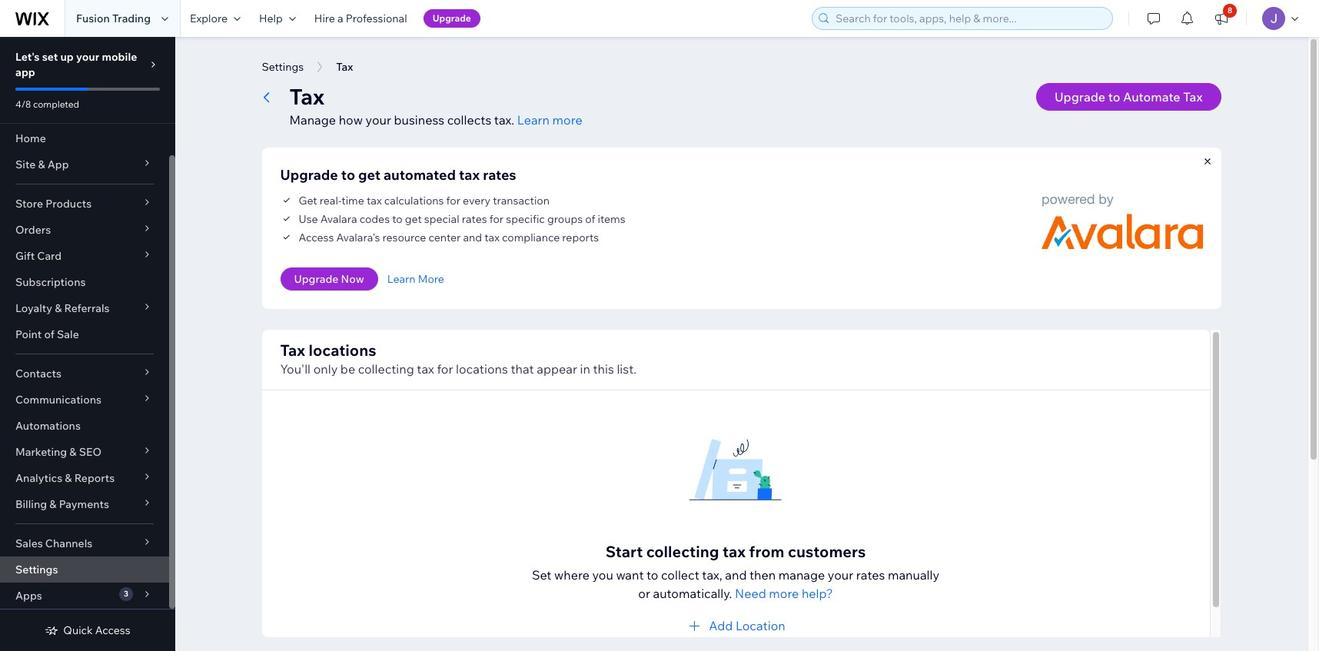 Task type: locate. For each thing, give the bounding box(es) containing it.
more right tax. on the top of page
[[552, 112, 582, 128]]

card
[[37, 249, 62, 263]]

0 horizontal spatial learn
[[387, 273, 416, 286]]

learn more link
[[517, 111, 582, 129]]

for inside tax locations you'll only be collecting tax for locations that appear in this list.
[[437, 362, 453, 377]]

to up the "time" at the top of page
[[341, 166, 355, 184]]

tax
[[289, 83, 324, 110], [1183, 89, 1203, 105], [280, 341, 305, 360]]

transaction
[[493, 194, 550, 208]]

0 vertical spatial get
[[358, 166, 381, 184]]

center
[[429, 231, 461, 244]]

and down start collecting tax from customers
[[725, 568, 747, 583]]

0 vertical spatial more
[[552, 112, 582, 128]]

upgrade for upgrade now
[[294, 273, 339, 286]]

upgrade inside 'button'
[[433, 12, 471, 24]]

0 horizontal spatial locations
[[309, 341, 376, 360]]

rates left manually on the bottom of the page
[[856, 568, 885, 583]]

then
[[750, 568, 776, 583]]

&
[[38, 158, 45, 171], [55, 301, 62, 315], [69, 445, 77, 459], [65, 471, 72, 485], [49, 497, 57, 511]]

rates up "transaction"
[[483, 166, 516, 184]]

2 vertical spatial rates
[[856, 568, 885, 583]]

learn
[[517, 112, 550, 128], [387, 273, 416, 286]]

upgrade left now
[[294, 273, 339, 286]]

access down use
[[299, 231, 334, 244]]

automated
[[384, 166, 456, 184]]

from
[[749, 542, 785, 562]]

channels
[[45, 537, 93, 550]]

to up or at the left bottom of the page
[[647, 568, 658, 583]]

hire a professional
[[314, 12, 407, 25]]

your for tax
[[366, 112, 391, 128]]

of up reports
[[585, 212, 595, 226]]

access right quick on the bottom of page
[[95, 624, 130, 637]]

& for site
[[38, 158, 45, 171]]

and down use avalara codes to get special rates for specific groups of items
[[463, 231, 482, 244]]

seo
[[79, 445, 102, 459]]

home link
[[0, 125, 169, 151]]

analytics
[[15, 471, 62, 485]]

1 vertical spatial your
[[366, 112, 391, 128]]

tax.
[[494, 112, 515, 128]]

hire a professional link
[[305, 0, 416, 37]]

& inside 'site & app' dropdown button
[[38, 158, 45, 171]]

& inside analytics & reports 'popup button'
[[65, 471, 72, 485]]

hire
[[314, 12, 335, 25]]

0 horizontal spatial your
[[76, 50, 99, 64]]

business
[[394, 112, 445, 128]]

get
[[358, 166, 381, 184], [405, 212, 422, 226]]

1 vertical spatial more
[[769, 586, 799, 602]]

a
[[338, 12, 343, 25]]

& inside loyalty & referrals dropdown button
[[55, 301, 62, 315]]

1 vertical spatial settings
[[15, 563, 58, 577]]

resource
[[382, 231, 426, 244]]

& left the reports
[[65, 471, 72, 485]]

items
[[598, 212, 626, 226]]

settings inside button
[[262, 60, 304, 74]]

list.
[[617, 362, 637, 377]]

use
[[299, 212, 318, 226]]

1 horizontal spatial learn
[[517, 112, 550, 128]]

locations left that
[[456, 362, 508, 377]]

point of sale
[[15, 328, 79, 341]]

& right loyalty
[[55, 301, 62, 315]]

collecting inside tax locations you'll only be collecting tax for locations that appear in this list.
[[358, 362, 414, 377]]

mobile
[[102, 50, 137, 64]]

tax for tax locations
[[280, 341, 305, 360]]

for for locations
[[437, 362, 453, 377]]

1 vertical spatial learn
[[387, 273, 416, 286]]

settings down "sales"
[[15, 563, 58, 577]]

1 vertical spatial access
[[95, 624, 130, 637]]

1 horizontal spatial and
[[725, 568, 747, 583]]

compliance
[[502, 231, 560, 244]]

tax right automate
[[1183, 89, 1203, 105]]

0 vertical spatial of
[[585, 212, 595, 226]]

more down manage
[[769, 586, 799, 602]]

tax inside the "upgrade to automate tax" "link"
[[1183, 89, 1203, 105]]

loyalty
[[15, 301, 52, 315]]

appear
[[537, 362, 577, 377]]

& right billing
[[49, 497, 57, 511]]

1 horizontal spatial of
[[585, 212, 595, 226]]

tax up "manage"
[[289, 83, 324, 110]]

your right how
[[366, 112, 391, 128]]

0 horizontal spatial of
[[44, 328, 55, 341]]

tax,
[[702, 568, 722, 583]]

collecting right be
[[358, 362, 414, 377]]

and
[[463, 231, 482, 244], [725, 568, 747, 583]]

contacts
[[15, 367, 61, 381]]

contacts button
[[0, 361, 169, 387]]

your down customers
[[828, 568, 854, 583]]

1 horizontal spatial get
[[405, 212, 422, 226]]

& for analytics
[[65, 471, 72, 485]]

1 vertical spatial and
[[725, 568, 747, 583]]

0 vertical spatial learn
[[517, 112, 550, 128]]

upgrade for upgrade
[[433, 12, 471, 24]]

learn left more on the left
[[387, 273, 416, 286]]

need more help?
[[735, 586, 833, 602]]

0 horizontal spatial settings
[[15, 563, 58, 577]]

1 horizontal spatial collecting
[[646, 542, 719, 562]]

0 vertical spatial access
[[299, 231, 334, 244]]

0 vertical spatial your
[[76, 50, 99, 64]]

this
[[593, 362, 614, 377]]

upgrade for upgrade to automate tax
[[1055, 89, 1106, 105]]

collecting up collect
[[646, 542, 719, 562]]

upgrade right professional
[[433, 12, 471, 24]]

and inside set where you want to collect tax, and then manage your rates manually or automatically.
[[725, 568, 747, 583]]

upgrade left automate
[[1055, 89, 1106, 105]]

1 vertical spatial get
[[405, 212, 422, 226]]

your
[[76, 50, 99, 64], [366, 112, 391, 128], [828, 568, 854, 583]]

0 vertical spatial settings
[[262, 60, 304, 74]]

groups
[[547, 212, 583, 226]]

settings
[[262, 60, 304, 74], [15, 563, 58, 577]]

get up the "time" at the top of page
[[358, 166, 381, 184]]

2 horizontal spatial your
[[828, 568, 854, 583]]

communications button
[[0, 387, 169, 413]]

to
[[1108, 89, 1120, 105], [341, 166, 355, 184], [392, 212, 403, 226], [647, 568, 658, 583]]

access inside sidebar element
[[95, 624, 130, 637]]

settings down help 'button'
[[262, 60, 304, 74]]

0 horizontal spatial and
[[463, 231, 482, 244]]

learn right tax. on the top of page
[[517, 112, 550, 128]]

upgrade button
[[423, 9, 480, 28]]

& left the seo
[[69, 445, 77, 459]]

for for avalara
[[490, 212, 504, 226]]

let's
[[15, 50, 40, 64]]

where
[[554, 568, 590, 583]]

subscriptions link
[[0, 269, 169, 295]]

& inside the marketing & seo dropdown button
[[69, 445, 77, 459]]

4/8 completed
[[15, 98, 79, 110]]

1 horizontal spatial settings
[[262, 60, 304, 74]]

tax up you'll
[[280, 341, 305, 360]]

tax inside tax locations you'll only be collecting tax for locations that appear in this list.
[[280, 341, 305, 360]]

get down calculations
[[405, 212, 422, 226]]

settings inside sidebar element
[[15, 563, 58, 577]]

gift card
[[15, 249, 62, 263]]

your right up
[[76, 50, 99, 64]]

marketing
[[15, 445, 67, 459]]

collect
[[661, 568, 699, 583]]

tax inside tax manage how your business collects tax. learn more
[[289, 83, 324, 110]]

of left sale
[[44, 328, 55, 341]]

1 vertical spatial for
[[490, 212, 504, 226]]

upgrade inside "link"
[[1055, 89, 1106, 105]]

0 horizontal spatial collecting
[[358, 362, 414, 377]]

get real-time tax calculations for every transaction
[[299, 194, 550, 208]]

0 vertical spatial and
[[463, 231, 482, 244]]

& right 'site'
[[38, 158, 45, 171]]

help
[[259, 12, 283, 25]]

locations
[[309, 341, 376, 360], [456, 362, 508, 377]]

gift card button
[[0, 243, 169, 269]]

2 vertical spatial for
[[437, 362, 453, 377]]

& inside billing & payments dropdown button
[[49, 497, 57, 511]]

settings for settings button
[[262, 60, 304, 74]]

settings link
[[0, 557, 169, 583]]

1 vertical spatial of
[[44, 328, 55, 341]]

0 vertical spatial locations
[[309, 341, 376, 360]]

automatically.
[[653, 586, 732, 602]]

0 horizontal spatial access
[[95, 624, 130, 637]]

1 vertical spatial locations
[[456, 362, 508, 377]]

upgrade up get
[[280, 166, 338, 184]]

store
[[15, 197, 43, 211]]

you'll
[[280, 362, 311, 377]]

to left automate
[[1108, 89, 1120, 105]]

0 vertical spatial collecting
[[358, 362, 414, 377]]

rates down every
[[462, 212, 487, 226]]

analytics & reports
[[15, 471, 115, 485]]

your inside let's set up your mobile app
[[76, 50, 99, 64]]

billing & payments
[[15, 497, 109, 511]]

your inside tax manage how your business collects tax. learn more
[[366, 112, 391, 128]]

0 horizontal spatial more
[[552, 112, 582, 128]]

1 horizontal spatial your
[[366, 112, 391, 128]]

of inside sidebar element
[[44, 328, 55, 341]]

need more help? link
[[735, 585, 833, 603]]

locations up be
[[309, 341, 376, 360]]

fusion trading
[[76, 12, 151, 25]]

use avalara codes to get special rates for specific groups of items
[[299, 212, 626, 226]]

2 vertical spatial your
[[828, 568, 854, 583]]

up
[[60, 50, 74, 64]]



Task type: describe. For each thing, give the bounding box(es) containing it.
that
[[511, 362, 534, 377]]

reports
[[74, 471, 115, 485]]

location
[[736, 618, 786, 634]]

subscriptions
[[15, 275, 86, 289]]

1 horizontal spatial access
[[299, 231, 334, 244]]

& for billing
[[49, 497, 57, 511]]

you
[[592, 568, 613, 583]]

to inside "link"
[[1108, 89, 1120, 105]]

or
[[638, 586, 650, 602]]

time
[[342, 194, 364, 208]]

your for let's
[[76, 50, 99, 64]]

tax manage how your business collects tax. learn more
[[289, 83, 582, 128]]

billing & payments button
[[0, 491, 169, 517]]

payments
[[59, 497, 109, 511]]

tax inside tax locations you'll only be collecting tax for locations that appear in this list.
[[417, 362, 434, 377]]

upgrade to automate tax link
[[1036, 83, 1221, 111]]

help button
[[250, 0, 305, 37]]

sale
[[57, 328, 79, 341]]

collects
[[447, 112, 491, 128]]

1 vertical spatial collecting
[[646, 542, 719, 562]]

need
[[735, 586, 766, 602]]

settings for settings link on the bottom left of page
[[15, 563, 58, 577]]

loyalty & referrals button
[[0, 295, 169, 321]]

3
[[124, 589, 128, 599]]

gift
[[15, 249, 35, 263]]

rates inside set where you want to collect tax, and then manage your rates manually or automatically.
[[856, 568, 885, 583]]

professional
[[346, 12, 407, 25]]

loyalty & referrals
[[15, 301, 110, 315]]

8
[[1228, 5, 1233, 15]]

products
[[46, 197, 92, 211]]

site & app
[[15, 158, 69, 171]]

quick access button
[[45, 624, 130, 637]]

settings button
[[254, 55, 311, 78]]

0 vertical spatial rates
[[483, 166, 516, 184]]

apps
[[15, 589, 42, 603]]

specific
[[506, 212, 545, 226]]

point
[[15, 328, 42, 341]]

upgrade to get automated tax rates
[[280, 166, 516, 184]]

customers
[[788, 542, 866, 562]]

to inside set where you want to collect tax, and then manage your rates manually or automatically.
[[647, 568, 658, 583]]

automations link
[[0, 413, 169, 439]]

reports
[[562, 231, 599, 244]]

1 horizontal spatial more
[[769, 586, 799, 602]]

only
[[313, 362, 338, 377]]

add
[[709, 618, 733, 634]]

store products
[[15, 197, 92, 211]]

manually
[[888, 568, 940, 583]]

1 horizontal spatial locations
[[456, 362, 508, 377]]

real-
[[320, 194, 342, 208]]

add location button
[[686, 617, 786, 635]]

to up the resource
[[392, 212, 403, 226]]

fusion
[[76, 12, 110, 25]]

access avalara's resource center and tax compliance reports
[[299, 231, 599, 244]]

upgrade to automate tax
[[1055, 89, 1203, 105]]

avalara
[[320, 212, 357, 226]]

start collecting tax from customers
[[606, 542, 866, 562]]

set
[[532, 568, 552, 583]]

learn inside tax manage how your business collects tax. learn more
[[517, 112, 550, 128]]

home
[[15, 131, 46, 145]]

let's set up your mobile app
[[15, 50, 137, 79]]

want
[[616, 568, 644, 583]]

every
[[463, 194, 491, 208]]

more
[[418, 273, 444, 286]]

sales channels
[[15, 537, 93, 550]]

automations
[[15, 419, 81, 433]]

in
[[580, 362, 590, 377]]

quick access
[[63, 624, 130, 637]]

trading
[[112, 12, 151, 25]]

sidebar element
[[0, 37, 175, 651]]

8 button
[[1205, 0, 1239, 37]]

set where you want to collect tax, and then manage your rates manually or automatically.
[[532, 568, 940, 602]]

get
[[299, 194, 317, 208]]

& for marketing
[[69, 445, 77, 459]]

start
[[606, 542, 643, 562]]

manage
[[289, 112, 336, 128]]

tax locations you'll only be collecting tax for locations that appear in this list.
[[280, 341, 637, 377]]

billing
[[15, 497, 47, 511]]

4/8
[[15, 98, 31, 110]]

0 horizontal spatial get
[[358, 166, 381, 184]]

& for loyalty
[[55, 301, 62, 315]]

tax for tax
[[289, 83, 324, 110]]

orders
[[15, 223, 51, 237]]

app
[[15, 65, 35, 79]]

upgrade for upgrade to get automated tax rates
[[280, 166, 338, 184]]

0 vertical spatial for
[[446, 194, 461, 208]]

communications
[[15, 393, 102, 407]]

sales channels button
[[0, 530, 169, 557]]

more inside tax manage how your business collects tax. learn more
[[552, 112, 582, 128]]

your inside set where you want to collect tax, and then manage your rates manually or automatically.
[[828, 568, 854, 583]]

app
[[47, 158, 69, 171]]

site
[[15, 158, 36, 171]]

add location
[[709, 618, 786, 634]]

referrals
[[64, 301, 110, 315]]

set
[[42, 50, 58, 64]]

avalara's
[[336, 231, 380, 244]]

calculations
[[384, 194, 444, 208]]

Search for tools, apps, help & more... field
[[831, 8, 1108, 29]]

sales
[[15, 537, 43, 550]]

point of sale link
[[0, 321, 169, 348]]

analytics & reports button
[[0, 465, 169, 491]]

marketing & seo button
[[0, 439, 169, 465]]

special
[[424, 212, 459, 226]]

1 vertical spatial rates
[[462, 212, 487, 226]]



Task type: vqa. For each thing, say whether or not it's contained in the screenshot.
"ADD"
yes



